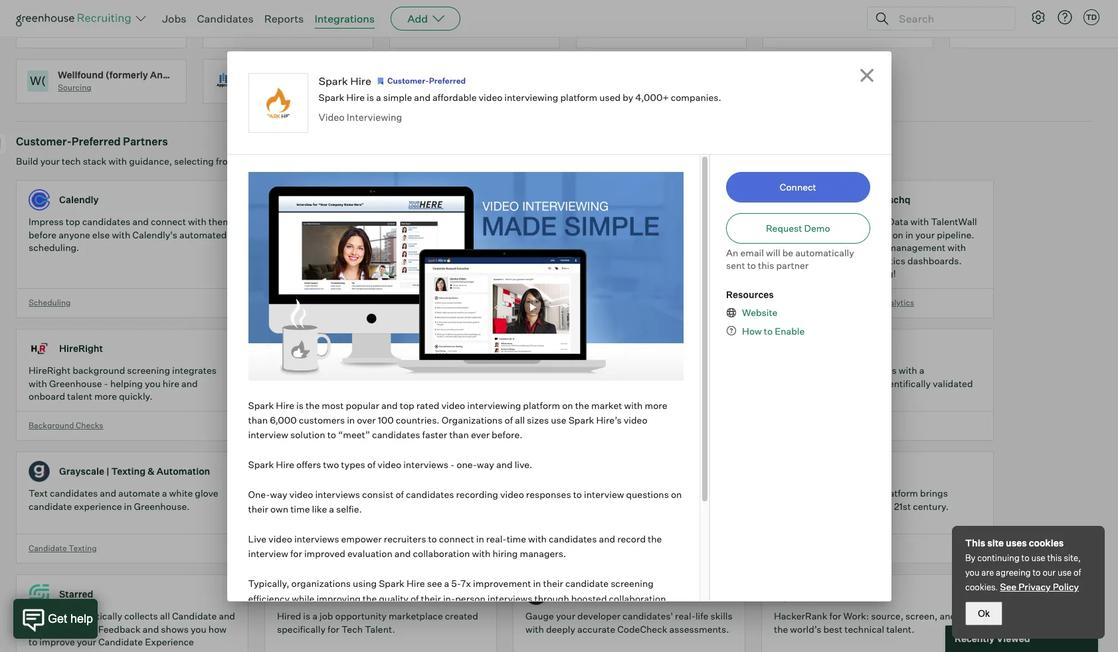 Task type: vqa. For each thing, say whether or not it's contained in the screenshot.
Total
no



Task type: locate. For each thing, give the bounding box(es) containing it.
efficiency down "onboarding"
[[417, 229, 459, 240]]

make
[[391, 501, 415, 512]]

you up quickly.
[[145, 378, 161, 389]]

interviews inside typically, organizations using spark hire see a 5-7x improvement in their candidate screening efficiency while improving the quality of their in-person interviews through boosted collaboration earlier in the hiring process.
[[488, 593, 533, 605]]

0 vertical spatial use
[[551, 415, 567, 426]]

most
[[303, 156, 325, 167], [322, 400, 344, 411]]

a
[[376, 91, 381, 103], [583, 365, 588, 376], [920, 365, 925, 376], [162, 488, 167, 499], [329, 504, 334, 515], [444, 578, 450, 590], [313, 611, 318, 622]]

bamboohr
[[526, 488, 576, 499]]

1 vertical spatial starred
[[29, 611, 61, 622]]

interview down "live"
[[248, 549, 288, 560]]

automatically inside "starred automatically collects all candidate and hiring manager feedback and shows you how to improve your candidate experience"
[[63, 611, 122, 622]]

scheduling inside google calendar scheduling
[[431, 83, 474, 93]]

used
[[600, 91, 621, 103], [621, 378, 642, 389]]

2 horizontal spatial interviewing
[[829, 27, 875, 37]]

interview inside spark hire is the most popular and top rated video interviewing platform on the market with more than 6,000 customers in over 100 countries. organizations of all sizes use spark hire's video interview solution to "meet" candidates faster than ever before.
[[248, 430, 288, 441]]

build your tech stack with guidance, selecting from our customers most popular integrations.
[[16, 156, 418, 167]]

from right "onboarding"
[[458, 216, 478, 227]]

codility
[[556, 589, 591, 601]]

0 vertical spatial this
[[759, 260, 775, 271]]

video inside live video interviews empower recruiters to connect in real-time with candidates and record the interview for improved evaluation and collaboration with hiring managers.
[[269, 534, 292, 545]]

background checks down "compliance."
[[277, 298, 352, 308]]

you left how
[[191, 624, 207, 635]]

hire inside spark hire is the most popular and top rated video interviewing platform on the market with more than 6,000 customers in over 100 countries. organizations of all sizes use spark hire's video interview solution to "meet" candidates faster than ever before.
[[276, 400, 294, 411]]

is inside bamboohr is the no.1 hr software for small & medium businesses.
[[578, 488, 585, 499]]

1 horizontal spatial &
[[718, 488, 725, 499]]

suite
[[843, 378, 865, 389]]

goodtime for goodtime hire helps companies go beyond candidate experience and make every interview count.
[[277, 488, 323, 499]]

your for gauge your developer candidates' real-life skills with deeply accurate codecheck assessments.
[[556, 611, 576, 622]]

1 vertical spatial simple
[[590, 365, 619, 376]]

1 vertical spatial their
[[543, 578, 564, 590]]

all up shows
[[160, 611, 170, 622]]

1 vertical spatial popular
[[346, 400, 380, 411]]

with inside easily manage screening and onboarding from decision to day one with greater efficiency and compliance.
[[363, 229, 381, 240]]

1 horizontal spatial checks
[[292, 27, 319, 37]]

0 vertical spatial preferred
[[429, 75, 466, 85]]

be
[[783, 247, 794, 258]]

to inside an email will be automatically sent to this partner
[[748, 260, 757, 271]]

hired for hired
[[308, 589, 333, 601]]

greenhouse inside unleash your greenhouse data with talentwall and see what's really going on in your pipeline. combine visual candidate management with beautiful, automated analytics dashboards. think kanban for recruiting!
[[833, 216, 886, 227]]

0 horizontal spatial screen,
[[562, 216, 594, 227]]

in up "meet"
[[347, 415, 355, 426]]

of left deep
[[636, 229, 645, 240]]

1 vertical spatial than
[[450, 430, 469, 441]]

interviewing up integrations.
[[347, 112, 402, 124]]

1 vertical spatial our
[[1043, 568, 1056, 578]]

screening for hire
[[127, 365, 170, 376]]

really
[[840, 229, 864, 240]]

is
[[367, 91, 374, 103], [574, 365, 581, 376], [296, 400, 304, 411], [578, 488, 585, 499], [303, 611, 311, 622]]

customer- up build
[[16, 135, 72, 148]]

and inside goodtime hire helps companies go beyond candidate experience and make every interview count.
[[373, 501, 389, 512]]

0 horizontal spatial customer-
[[16, 135, 72, 148]]

and inside source, screen, and rank candidates automatically with power of deep learning ai
[[596, 216, 612, 227]]

candidates inside "text candidates and automate a white glove candidate experience in greenhouse."
[[50, 488, 98, 499]]

0 vertical spatial by
[[623, 91, 634, 103]]

1 horizontal spatial assessments.
[[774, 391, 834, 402]]

site
[[988, 538, 1005, 549]]

technical
[[845, 624, 885, 635]]

businesses
[[348, 365, 396, 376]]

all left sizes
[[515, 415, 525, 426]]

checkr
[[245, 14, 277, 25]]

onboarding
[[406, 216, 456, 227]]

see
[[793, 229, 808, 240], [427, 578, 442, 590]]

interviewing
[[505, 91, 559, 103], [526, 378, 580, 389], [468, 400, 521, 411]]

the up specifically
[[288, 608, 302, 620]]

1 horizontal spatial all
[[515, 415, 525, 426]]

screen, inside hackerrank for work: source, screen, and hire the world's best technical talent.
[[906, 611, 938, 622]]

add button
[[391, 7, 461, 31]]

and inside unleash your greenhouse data with talentwall and see what's really going on in your pipeline. combine visual candidate management with beautiful, automated analytics dashboards. think kanban for recruiting!
[[774, 229, 791, 240]]

1 vertical spatial screening
[[127, 365, 170, 376]]

candidate inside goodtime hire helps companies go beyond candidate experience and make every interview count.
[[277, 501, 321, 512]]

top up the anyone on the top left of the page
[[66, 216, 80, 227]]

1 vertical spatial manage
[[345, 378, 380, 389]]

decision
[[277, 229, 314, 240]]

the inside hackerrank for work: source, screen, and hire the world's best technical talent.
[[774, 624, 789, 635]]

for inside bamboohr is the no.1 hr software for small & medium businesses.
[[679, 488, 691, 499]]

interviewing right sizes
[[549, 421, 596, 431]]

in down one-way video interviews consist of candidates recording video responses to interview questions on their own time like a selfie.
[[476, 534, 484, 545]]

talent inside hireright background screening integrates with greenhouse - helping you hire and onboard talent more quickly.
[[67, 391, 92, 402]]

in-
[[443, 593, 456, 605]]

the right record
[[648, 534, 662, 545]]

preferred for customer-preferred partners
[[72, 135, 121, 148]]

process.
[[331, 608, 369, 620]]

0 vertical spatial connect
[[151, 216, 186, 227]]

and inside hackerrank for work: source, screen, and hire the world's best technical talent.
[[940, 611, 957, 622]]

td button
[[1082, 7, 1103, 28]]

automated inside unleash your greenhouse data with talentwall and see what's really going on in your pipeline. combine visual candidate management with beautiful, automated analytics dashboards. think kanban for recruiting!
[[818, 255, 865, 266]]

spark hire
[[319, 74, 372, 87], [556, 343, 605, 355]]

candidate down text
[[29, 501, 72, 512]]

1 horizontal spatial than
[[450, 430, 469, 441]]

sign,
[[277, 378, 299, 389]]

2 vertical spatial video
[[526, 421, 548, 431]]

video interviewing left hire's
[[526, 421, 596, 431]]

0 horizontal spatial from
[[216, 156, 236, 167]]

talent up suite at the bottom of the page
[[829, 365, 854, 376]]

candidate inside "text candidates and automate a white glove candidate experience in greenhouse."
[[29, 501, 72, 512]]

platform inside crosschq's cloud-based platform brings reference checking into the 21st century.
[[882, 488, 919, 499]]

automated
[[180, 229, 227, 240], [818, 255, 865, 266]]

0 horizontal spatial &
[[148, 466, 155, 478]]

1 vertical spatial candidate
[[172, 611, 217, 622]]

use inside spark hire is the most popular and top rated video interviewing platform on the market with more than 6,000 customers in over 100 countries. organizations of all sizes use spark hire's video interview solution to "meet" candidates faster than ever before.
[[551, 415, 567, 426]]

rank
[[614, 216, 634, 227]]

- inside hireright background screening integrates with greenhouse - helping you hire and onboard talent more quickly.
[[104, 378, 108, 389]]

this down the will
[[759, 260, 775, 271]]

market
[[592, 400, 623, 411]]

learning
[[671, 229, 706, 240]]

our right "selecting"
[[238, 156, 253, 167]]

to up privacy
[[1033, 568, 1041, 578]]

for inside hackerrank for work: source, screen, and hire the world's best technical talent.
[[830, 611, 842, 622]]

1 vertical spatial greenhouse
[[49, 378, 102, 389]]

from right "selecting"
[[216, 156, 236, 167]]

customers inside spark hire is the most popular and top rated video interviewing platform on the market with more than 6,000 customers in over 100 countries. organizations of all sizes use spark hire's video interview solution to "meet" candidates faster than ever before.
[[299, 415, 345, 426]]

0 horizontal spatial experience
[[74, 501, 122, 512]]

their up through
[[543, 578, 564, 590]]

efficiency
[[417, 229, 459, 240], [248, 593, 290, 605]]

visual
[[816, 242, 841, 253]]

checks for hireright background screening integrates with greenhouse - helping you hire and onboard talent more quickly.
[[76, 421, 103, 431]]

opportunity
[[335, 611, 387, 622]]

zoom video interviewing
[[805, 14, 875, 37]]

greenhouse recruiting image
[[16, 11, 136, 27]]

4,000+ inside spark hire is a simple and affordable video interviewing platform used by 4,000+ companies.
[[657, 378, 690, 389]]

automatically down source, on the top
[[526, 229, 585, 240]]

managers.
[[520, 549, 567, 560]]

hire inside goodtime hire helps companies go beyond candidate experience and make every interview count.
[[325, 488, 344, 499]]

countries.
[[396, 415, 440, 426]]

recruitment up enable
[[774, 298, 821, 308]]

starred inside "starred automatically collects all candidate and hiring manager feedback and shows you how to improve your candidate experience"
[[29, 611, 61, 622]]

hire down integrates
[[163, 378, 179, 389]]

with left them
[[188, 216, 207, 227]]

1 horizontal spatial real-
[[675, 611, 696, 622]]

more right market
[[645, 400, 668, 411]]

into
[[860, 501, 876, 512]]

0 horizontal spatial this
[[759, 260, 775, 271]]

experience inside "text candidates and automate a white glove candidate experience in greenhouse."
[[74, 501, 122, 512]]

see up combine
[[793, 229, 808, 240]]

starred up manager
[[59, 589, 93, 601]]

time inside one-way video interviews consist of candidates recording video responses to interview questions on their own time like a selfie.
[[291, 504, 310, 515]]

2 vertical spatial background
[[29, 421, 74, 431]]

0 vertical spatial spark hire is a simple and affordable video interviewing platform used by 4,000+ companies.
[[319, 91, 722, 103]]

scheduling for impress top candidates and connect with them before anyone else with calendly's automated scheduling.
[[29, 298, 71, 308]]

1 horizontal spatial experience
[[323, 501, 371, 512]]

0 vertical spatial screening
[[342, 216, 385, 227]]

1 horizontal spatial automatically
[[526, 229, 585, 240]]

of inside one-way video interviews consist of candidates recording video responses to interview questions on their own time like a selfie.
[[396, 489, 404, 500]]

platform inside spark hire is the most popular and top rated video interviewing platform on the market with more than 6,000 customers in over 100 countries. organizations of all sizes use spark hire's video interview solution to "meet" candidates faster than ever before.
[[523, 400, 560, 411]]

their left 'in-'
[[421, 593, 441, 605]]

0 vertical spatial recruitment
[[58, 27, 104, 37]]

for
[[837, 268, 849, 279], [679, 488, 691, 499], [290, 549, 302, 560], [830, 611, 842, 622], [328, 624, 340, 635]]

companies.
[[671, 91, 722, 103], [526, 391, 576, 402]]

0 vertical spatial customer-
[[388, 75, 429, 85]]

sent
[[727, 260, 746, 271]]

& left analytics
[[873, 298, 878, 308]]

hireright for hireright
[[59, 343, 103, 355]]

you inside hireright background screening integrates with greenhouse - helping you hire and onboard talent more quickly.
[[145, 378, 161, 389]]

analytics
[[880, 298, 915, 308]]

white
[[169, 488, 193, 499]]

recruitment down greenhouse recruiting image
[[58, 27, 104, 37]]

simple inside spark hire is a simple and affordable video interviewing platform used by 4,000+ companies.
[[590, 365, 619, 376]]

recruiting!
[[851, 268, 897, 279]]

0 horizontal spatial connect
[[151, 216, 186, 227]]

hireright inside hireright background screening integrates with greenhouse - helping you hire and onboard talent more quickly.
[[29, 365, 71, 376]]

greenhouse down background
[[49, 378, 102, 389]]

customers up solution
[[299, 415, 345, 426]]

marketplace
[[389, 611, 443, 622]]

greenhouse up really at the top of the page
[[833, 216, 886, 227]]

cloud.
[[277, 391, 304, 402]]

screen, up talent. on the right bottom of page
[[906, 611, 938, 622]]

screening up helping
[[127, 365, 170, 376]]

video
[[805, 27, 827, 37], [319, 112, 345, 124], [526, 421, 548, 431]]

best
[[824, 624, 843, 635]]

interviews
[[404, 459, 449, 471], [315, 489, 360, 500], [294, 534, 339, 545], [488, 593, 533, 605]]

candidates up else
[[82, 216, 130, 227]]

candidate inside typically, organizations using spark hire see a 5-7x improvement in their candidate screening efficiency while improving the quality of their in-person interviews through boosted collaboration earlier in the hiring process.
[[566, 578, 609, 590]]

a inside hired is a job opportunity marketplace created specifically for tech talent.
[[313, 611, 318, 622]]

this inside by continuing to use this site, you are agreeing to our use of cookies.
[[1048, 553, 1063, 564]]

spark hire banner image image
[[248, 172, 684, 381]]

1 horizontal spatial preferred
[[429, 75, 466, 85]]

0 vertical spatial talentwall
[[805, 194, 853, 206]]

1 horizontal spatial on
[[671, 489, 682, 500]]

beautiful,
[[774, 255, 816, 266]]

0 vertical spatial spark hire
[[319, 74, 372, 87]]

interview down 6,000
[[248, 430, 288, 441]]

- down background
[[104, 378, 108, 389]]

candidates up every
[[406, 489, 454, 500]]

0 horizontal spatial efficiency
[[248, 593, 290, 605]]

is inside spark hire is the most popular and top rated video interviewing platform on the market with more than 6,000 customers in over 100 countries. organizations of all sizes use spark hire's video interview solution to "meet" candidates faster than ever before.
[[296, 400, 304, 411]]

wellfound
[[58, 69, 104, 80]]

21st
[[895, 501, 912, 512]]

1 experience from the left
[[74, 501, 122, 512]]

1 vertical spatial companies.
[[526, 391, 576, 402]]

with up onboard
[[29, 378, 47, 389]]

selfie.
[[336, 504, 362, 515]]

2 vertical spatial you
[[191, 624, 207, 635]]

1 horizontal spatial video interviewing
[[526, 421, 596, 431]]

of up the make
[[396, 489, 404, 500]]

simple down customer-preferred
[[383, 91, 412, 103]]

1 horizontal spatial -
[[451, 459, 455, 471]]

responses
[[526, 489, 571, 500]]

with right one at left top
[[363, 229, 381, 240]]

customers up easily
[[255, 156, 301, 167]]

goodtime inside goodtime hire helps companies go beyond candidate experience and make every interview count.
[[277, 488, 323, 499]]

w(
[[30, 73, 46, 88]]

site,
[[1065, 553, 1082, 564]]

ever
[[471, 430, 490, 441]]

candidates
[[197, 12, 254, 25]]

this
[[759, 260, 775, 271], [1048, 553, 1063, 564]]

manage inside docusign helps businesses easily and securely sign, send, and manage documents in the cloud.
[[345, 378, 380, 389]]

while
[[292, 593, 315, 605]]

see inside unleash your greenhouse data with talentwall and see what's really going on in your pipeline. combine visual candidate management with beautiful, automated analytics dashboards. think kanban for recruiting!
[[793, 229, 808, 240]]

screening inside hireright background screening integrates with greenhouse - helping you hire and onboard talent more quickly.
[[127, 365, 170, 376]]

background down "compliance."
[[277, 298, 323, 308]]

1 horizontal spatial talentwall
[[932, 216, 978, 227]]

docusign for docusign helps businesses easily and securely sign, send, and manage documents in the cloud.
[[277, 365, 320, 376]]

0 horizontal spatial more
[[94, 391, 117, 402]]

0 vertical spatial efficiency
[[417, 229, 459, 240]]

hired for hired is a job opportunity marketplace created specifically for tech talent.
[[277, 611, 301, 622]]

1 horizontal spatial see
[[793, 229, 808, 240]]

0 vertical spatial used
[[600, 91, 621, 103]]

candidates down 100
[[372, 430, 420, 441]]

jobs link
[[162, 12, 186, 25]]

with up the managers.
[[529, 534, 547, 545]]

hris inside rippling hris
[[618, 27, 637, 37]]

interviews inside one-way video interviews consist of candidates recording video responses to interview questions on their own time like a selfie.
[[315, 489, 360, 500]]

0 vertical spatial top
[[66, 216, 80, 227]]

for left small
[[679, 488, 691, 499]]

hired
[[308, 589, 333, 601], [277, 611, 301, 622]]

0 horizontal spatial texting
[[69, 544, 97, 554]]

real- up improvement
[[486, 534, 507, 545]]

with left power
[[587, 229, 605, 240]]

1 horizontal spatial by
[[644, 378, 655, 389]]

1 vertical spatial talent
[[67, 391, 92, 402]]

than
[[248, 415, 268, 426], [450, 430, 469, 441]]

interviewing up sizes
[[526, 378, 580, 389]]

1 vertical spatial automated
[[818, 255, 865, 266]]

0 vertical spatial see
[[793, 229, 808, 240]]

1 horizontal spatial scheduling
[[277, 544, 319, 554]]

easily
[[277, 216, 303, 227]]

2 horizontal spatial by
[[855, 194, 866, 206]]

integrations.
[[363, 156, 418, 167]]

scheduling down the google on the top of page
[[431, 83, 474, 93]]

0 horizontal spatial automated
[[180, 229, 227, 240]]

0 horizontal spatial real-
[[486, 534, 507, 545]]

0 horizontal spatial hire
[[163, 378, 179, 389]]

2 vertical spatial checks
[[76, 421, 103, 431]]

hired up job at the left
[[308, 589, 333, 601]]

& inside bamboohr is the no.1 hr software for small & medium businesses.
[[718, 488, 725, 499]]

you
[[145, 378, 161, 389], [966, 568, 980, 578], [191, 624, 207, 635]]

1 vertical spatial customer-
[[16, 135, 72, 148]]

hiring inside typically, organizations using spark hire see a 5-7x improvement in their candidate screening efficiency while improving the quality of their in-person interviews through boosted collaboration earlier in the hiring process.
[[304, 608, 329, 620]]

your inside "starred automatically collects all candidate and hiring manager feedback and shows you how to improve your candidate experience"
[[77, 637, 96, 648]]

from inside easily manage screening and onboarding from decision to day one with greater efficiency and compliance.
[[458, 216, 478, 227]]

talent inside make better talent decisions with a comprehensive suite of scientifically validated assessments.
[[829, 365, 854, 376]]

our
[[238, 156, 253, 167], [1043, 568, 1056, 578]]

- left one-
[[451, 459, 455, 471]]

before.
[[492, 430, 523, 441]]

manager
[[58, 624, 96, 635]]

on down data
[[893, 229, 904, 240]]

interviewing down zoom at the top right of the page
[[829, 27, 875, 37]]

& right small
[[718, 488, 725, 499]]

developer
[[578, 611, 621, 622]]

screening
[[342, 216, 385, 227], [127, 365, 170, 376], [611, 578, 654, 590]]

automation
[[157, 466, 210, 478]]

candidates
[[82, 216, 130, 227], [636, 216, 684, 227], [372, 430, 420, 441], [50, 488, 98, 499], [406, 489, 454, 500], [549, 534, 597, 545]]

make better talent decisions with a comprehensive suite of scientifically validated assessments.
[[774, 365, 974, 402]]

background checks down onboard
[[29, 421, 103, 431]]

talentwall up pipeline.
[[932, 216, 978, 227]]

1 horizontal spatial collaboration
[[609, 593, 666, 605]]

hackerrank for work: source, screen, and hire the world's best technical talent.
[[774, 611, 975, 635]]

talent)
[[196, 69, 228, 80]]

helps up send,
[[322, 365, 346, 376]]

the right into in the bottom of the page
[[878, 501, 893, 512]]

gem
[[58, 14, 79, 25]]

live.
[[515, 459, 533, 471]]

improving
[[317, 593, 361, 605]]

with
[[109, 156, 127, 167], [188, 216, 207, 227], [911, 216, 930, 227], [112, 229, 130, 240], [363, 229, 381, 240], [587, 229, 605, 240], [948, 242, 967, 253], [899, 365, 918, 376], [29, 378, 47, 389], [625, 400, 643, 411], [529, 534, 547, 545], [472, 549, 491, 560], [526, 624, 544, 635]]

0 horizontal spatial hiring
[[304, 608, 329, 620]]

the
[[443, 378, 458, 389], [306, 400, 320, 411], [575, 400, 590, 411], [587, 488, 601, 499], [878, 501, 893, 512], [648, 534, 662, 545], [363, 593, 377, 605], [288, 608, 302, 620], [774, 624, 789, 635]]

1 horizontal spatial you
[[191, 624, 207, 635]]

on inside spark hire is the most popular and top rated video interviewing platform on the market with more than 6,000 customers in over 100 countries. organizations of all sizes use spark hire's video interview solution to "meet" candidates faster than ever before.
[[562, 400, 573, 411]]

use up "policy" in the right of the page
[[1058, 568, 1072, 578]]

you down "by"
[[966, 568, 980, 578]]

0 vertical spatial collaboration
[[413, 549, 470, 560]]

2 horizontal spatial checks
[[324, 298, 352, 308]]

2 experience from the left
[[323, 501, 371, 512]]

candidates inside impress top candidates and connect with them before anyone else with calendly's automated scheduling.
[[82, 216, 130, 227]]

easily manage screening and onboarding from decision to day one with greater efficiency and compliance.
[[277, 216, 478, 253]]

automated down visual
[[818, 255, 865, 266]]

1 vertical spatial customers
[[299, 415, 345, 426]]

1 vertical spatial goodtime
[[277, 488, 323, 499]]

1 horizontal spatial time
[[507, 534, 526, 545]]

scheduling down "count."
[[277, 544, 319, 554]]

checks inside checkr background checks
[[292, 27, 319, 37]]

more inside hireright background screening integrates with greenhouse - helping you hire and onboard talent more quickly.
[[94, 391, 117, 402]]

simple
[[383, 91, 412, 103], [590, 365, 619, 376]]

in up rated
[[433, 378, 441, 389]]

assessments. down the comprehensive
[[774, 391, 834, 402]]

1 vertical spatial assessments.
[[670, 624, 730, 635]]

empower
[[341, 534, 382, 545]]

0 vertical spatial starred
[[59, 589, 93, 601]]

their down the one-
[[248, 504, 268, 515]]

talent down background
[[67, 391, 92, 402]]

customer- left the google on the top of page
[[388, 75, 429, 85]]

candidates inside source, screen, and rank candidates automatically with power of deep learning ai
[[636, 216, 684, 227]]

1 horizontal spatial affordable
[[640, 365, 684, 376]]

1 horizontal spatial manage
[[345, 378, 380, 389]]

see left 5-
[[427, 578, 442, 590]]

0 vertical spatial background checks
[[277, 298, 352, 308]]

2 horizontal spatial their
[[543, 578, 564, 590]]

top inside impress top candidates and connect with them before anyone else with calendly's automated scheduling.
[[66, 216, 80, 227]]

way up own
[[270, 489, 288, 500]]

2 vertical spatial interviewing
[[468, 400, 521, 411]]

to left day
[[316, 229, 325, 240]]

to inside "starred automatically collects all candidate and hiring manager feedback and shows you how to improve your candidate experience"
[[29, 637, 37, 648]]

0 vertical spatial our
[[238, 156, 253, 167]]

preferred up stack
[[72, 135, 121, 148]]

candidate
[[29, 544, 67, 554], [172, 611, 217, 622], [98, 637, 143, 648]]

with inside spark hire is the most popular and top rated video interviewing platform on the market with more than 6,000 customers in over 100 countries. organizations of all sizes use spark hire's video interview solution to "meet" candidates faster than ever before.
[[625, 400, 643, 411]]

assessments. inside make better talent decisions with a comprehensive suite of scientifically validated assessments.
[[774, 391, 834, 402]]

organizations
[[442, 415, 503, 426]]

privacy
[[1019, 582, 1051, 593]]

see inside typically, organizations using spark hire see a 5-7x improvement in their candidate screening efficiency while improving the quality of their in-person interviews through boosted collaboration earlier in the hiring process.
[[427, 578, 442, 590]]

1 horizontal spatial their
[[421, 593, 441, 605]]

to right recruiters
[[428, 534, 437, 545]]

most up the sterling
[[303, 156, 325, 167]]

in down automate
[[124, 501, 132, 512]]

more inside spark hire is the most popular and top rated video interviewing platform on the market with more than 6,000 customers in over 100 countries. organizations of all sizes use spark hire's video interview solution to "meet" candidates faster than ever before.
[[645, 400, 668, 411]]

hris down rippling
[[618, 27, 637, 37]]

customer-preferred partners
[[16, 135, 168, 148]]

interviews up selfie.
[[315, 489, 360, 500]]

1 vertical spatial helps
[[346, 488, 369, 499]]

way inside one-way video interviews consist of candidates recording video responses to interview questions on their own time like a selfie.
[[270, 489, 288, 500]]

candidates inside one-way video interviews consist of candidates recording video responses to interview questions on their own time like a selfie.
[[406, 489, 454, 500]]

1 horizontal spatial greenhouse
[[833, 216, 886, 227]]

record
[[618, 534, 646, 545]]

for right kanban
[[837, 268, 849, 279]]

screening inside typically, organizations using spark hire see a 5-7x improvement in their candidate screening efficiency while improving the quality of their in-person interviews through boosted collaboration earlier in the hiring process.
[[611, 578, 654, 590]]

0 vertical spatial scheduling
[[431, 83, 474, 93]]

2 horizontal spatial on
[[893, 229, 904, 240]]

configure image
[[1031, 9, 1047, 25]]

interviewing inside zoom video interviewing
[[829, 27, 875, 37]]

connect inside impress top candidates and connect with them before anyone else with calendly's automated scheduling.
[[151, 216, 186, 227]]

automatically down what's
[[796, 247, 855, 258]]

1 vertical spatial this
[[1048, 553, 1063, 564]]

to down hiring
[[29, 637, 37, 648]]

helps inside goodtime hire helps companies go beyond candidate experience and make every interview count.
[[346, 488, 369, 499]]

crosschq's cloud-based platform brings reference checking into the 21st century. link
[[762, 452, 1010, 575]]

popular up the sterling
[[327, 156, 361, 167]]

customer- for customer-preferred partners
[[16, 135, 72, 148]]

them
[[209, 216, 231, 227]]

to inside live video interviews empower recruiters to connect in real-time with candidates and record the interview for improved evaluation and collaboration with hiring managers.
[[428, 534, 437, 545]]

spark hire is a simple and affordable video interviewing platform used by 4,000+ companies. down calendar
[[319, 91, 722, 103]]

of up marketplace
[[411, 593, 419, 605]]

and inside spark hire is the most popular and top rated video interviewing platform on the market with more than 6,000 customers in over 100 countries. organizations of all sizes use spark hire's video interview solution to "meet" candidates faster than ever before.
[[382, 400, 398, 411]]

1 vertical spatial collaboration
[[609, 593, 666, 605]]

0 horizontal spatial greenhouse
[[49, 378, 102, 389]]

and inside "text candidates and automate a white glove candidate experience in greenhouse."
[[100, 488, 116, 499]]

2 vertical spatial automatically
[[63, 611, 122, 622]]

0 vertical spatial video
[[805, 27, 827, 37]]

like
[[312, 504, 327, 515]]

time up the managers.
[[507, 534, 526, 545]]

the inside crosschq's cloud-based platform brings reference checking into the 21st century.
[[878, 501, 893, 512]]

1 vertical spatial most
[[322, 400, 344, 411]]

goodtime
[[308, 466, 355, 478], [277, 488, 323, 499]]

helps inside docusign helps businesses easily and securely sign, send, and manage documents in the cloud.
[[322, 365, 346, 376]]

efficiency inside typically, organizations using spark hire see a 5-7x improvement in their candidate screening efficiency while improving the quality of their in-person interviews through boosted collaboration earlier in the hiring process.
[[248, 593, 290, 605]]

0 vertical spatial hireright
[[59, 343, 103, 355]]

0 horizontal spatial helps
[[322, 365, 346, 376]]

collaboration up 5-
[[413, 549, 470, 560]]



Task type: describe. For each thing, give the bounding box(es) containing it.
interviews inside live video interviews empower recruiters to connect in real-time with candidates and record the interview for improved evaluation and collaboration with hiring managers.
[[294, 534, 339, 545]]

angellist
[[150, 69, 194, 80]]

make better talent decisions with a comprehensive suite of scientifically validated assessments. link
[[762, 329, 1010, 452]]

(formerly
[[106, 69, 148, 80]]

pipeline.
[[937, 229, 975, 240]]

rippling
[[618, 14, 656, 25]]

of right types
[[367, 459, 376, 471]]

interview inside one-way video interviews consist of candidates recording video responses to interview questions on their own time like a selfie.
[[584, 489, 625, 500]]

greenhouse inside hireright background screening integrates with greenhouse - helping you hire and onboard talent more quickly.
[[49, 378, 102, 389]]

this inside an email will be automatically sent to this partner
[[759, 260, 775, 271]]

0 horizontal spatial spark hire
[[319, 74, 372, 87]]

with inside gauge your developer candidates' real-life skills with deeply accurate codecheck assessments.
[[526, 624, 544, 635]]

for inside live video interviews empower recruiters to connect in real-time with candidates and record the interview for improved evaluation and collaboration with hiring managers.
[[290, 549, 302, 560]]

hiring inside live video interviews empower recruiters to connect in real-time with candidates and record the interview for improved evaluation and collaboration with hiring managers.
[[493, 549, 518, 560]]

gem recruitment marketing
[[58, 14, 144, 37]]

sourcing inside wellfound (formerly angellist talent) sourcing
[[58, 83, 92, 93]]

of inside typically, organizations using spark hire see a 5-7x improvement in their candidate screening efficiency while improving the quality of their in-person interviews through boosted collaboration earlier in the hiring process.
[[411, 593, 419, 605]]

recording
[[456, 489, 499, 500]]

the down send,
[[306, 400, 320, 411]]

1 horizontal spatial candidate
[[98, 637, 143, 648]]

7x
[[461, 578, 471, 590]]

crosschq's
[[774, 488, 823, 499]]

and inside impress top candidates and connect with them before anyone else with calendly's automated scheduling.
[[132, 216, 149, 227]]

Search text field
[[896, 9, 1004, 28]]

in inside unleash your greenhouse data with talentwall and see what's really going on in your pipeline. combine visual candidate management with beautiful, automated analytics dashboards. think kanban for recruiting!
[[906, 229, 914, 240]]

job
[[245, 83, 259, 93]]

goodtime for goodtime hire
[[308, 466, 355, 478]]

is inside hired is a job opportunity marketplace created specifically for tech talent.
[[303, 611, 311, 622]]

talentwall inside unleash your greenhouse data with talentwall and see what's really going on in your pipeline. combine visual candidate management with beautiful, automated analytics dashboards. think kanban for recruiting!
[[932, 216, 978, 227]]

their inside one-way video interviews consist of candidates recording video responses to interview questions on their own time like a selfie.
[[248, 504, 268, 515]]

feedback
[[98, 624, 141, 635]]

scheduling for goodtime hire helps companies go beyond candidate experience and make every interview count.
[[277, 544, 319, 554]]

scientifically
[[877, 378, 931, 389]]

make
[[774, 365, 798, 376]]

0 horizontal spatial candidate
[[29, 544, 67, 554]]

the down 'using'
[[363, 593, 377, 605]]

screen, inside source, screen, and rank candidates automatically with power of deep learning ai
[[562, 216, 594, 227]]

consist
[[362, 489, 394, 500]]

video inside zoom video interviewing
[[805, 27, 827, 37]]

connect
[[780, 181, 817, 192]]

to inside easily manage screening and onboarding from decision to day one with greater efficiency and compliance.
[[316, 229, 325, 240]]

think
[[774, 268, 800, 279]]

time inside live video interviews empower recruiters to connect in real-time with candidates and record the interview for improved evaluation and collaboration with hiring managers.
[[507, 534, 526, 545]]

in inside live video interviews empower recruiters to connect in real-time with candidates and record the interview for improved evaluation and collaboration with hiring managers.
[[476, 534, 484, 545]]

1 vertical spatial hris
[[526, 544, 545, 554]]

background for easily manage screening and onboarding from decision to day one with greater efficiency and compliance.
[[277, 298, 323, 308]]

solution
[[290, 430, 325, 441]]

of inside by continuing to use this site, you are agreeing to our use of cookies.
[[1074, 568, 1082, 578]]

power
[[607, 229, 634, 240]]

2 vertical spatial interviewing
[[549, 421, 596, 431]]

you inside by continuing to use this site, you are agreeing to our use of cookies.
[[966, 568, 980, 578]]

of inside make better talent decisions with a comprehensive suite of scientifically validated assessments.
[[867, 378, 875, 389]]

manage inside easily manage screening and onboarding from decision to day one with greater efficiency and compliance.
[[305, 216, 340, 227]]

a inside make better talent decisions with a comprehensive suite of scientifically validated assessments.
[[920, 365, 925, 376]]

with right data
[[911, 216, 930, 227]]

assessments. for comprehensive
[[774, 391, 834, 402]]

an
[[727, 247, 739, 258]]

easily
[[398, 365, 423, 376]]

video inside spark hire is a simple and affordable video interviewing platform used by 4,000+ companies.
[[686, 365, 710, 376]]

hackerrank
[[774, 611, 828, 622]]

starred for starred automatically collects all candidate and hiring manager feedback and shows you how to improve your candidate experience
[[29, 611, 61, 622]]

screening for one
[[342, 216, 385, 227]]

2 horizontal spatial use
[[1058, 568, 1072, 578]]

1 vertical spatial video
[[319, 112, 345, 124]]

e-signature
[[277, 421, 323, 431]]

see
[[1001, 582, 1017, 593]]

decisions
[[856, 365, 897, 376]]

all inside "starred automatically collects all candidate and hiring manager feedback and shows you how to improve your candidate experience"
[[160, 611, 170, 622]]

hire inside hireright background screening integrates with greenhouse - helping you hire and onboard talent more quickly.
[[163, 378, 179, 389]]

interviews up "go"
[[404, 459, 449, 471]]

candidates inside live video interviews empower recruiters to connect in real-time with candidates and record the interview for improved evaluation and collaboration with hiring managers.
[[549, 534, 597, 545]]

2 horizontal spatial &
[[873, 298, 878, 308]]

e-
[[277, 421, 286, 431]]

for inside hired is a job opportunity marketplace created specifically for tech talent.
[[328, 624, 340, 635]]

customer-preferred
[[388, 75, 466, 85]]

source,
[[526, 216, 560, 227]]

1 horizontal spatial use
[[1032, 553, 1046, 564]]

top inside spark hire is the most popular and top rated video interviewing platform on the market with more than 6,000 customers in over 100 countries. organizations of all sizes use spark hire's video interview solution to "meet" candidates faster than ever before.
[[400, 400, 415, 411]]

by inside spark hire is a simple and affordable video interviewing platform used by 4,000+ companies.
[[644, 378, 655, 389]]

with right stack
[[109, 156, 127, 167]]

using
[[353, 578, 377, 590]]

glove
[[195, 488, 218, 499]]

a inside "text candidates and automate a white glove candidate experience in greenhouse."
[[162, 488, 167, 499]]

hire inside typically, organizations using spark hire see a 5-7x improvement in their candidate screening efficiency while improving the quality of their in-person interviews through boosted collaboration earlier in the hiring process.
[[407, 578, 425, 590]]

0 vertical spatial customers
[[255, 156, 301, 167]]

a inside one-way video interviews consist of candidates recording video responses to interview questions on their own time like a selfie.
[[329, 504, 334, 515]]

count.
[[277, 514, 305, 525]]

validated
[[933, 378, 974, 389]]

1 vertical spatial recruitment
[[774, 298, 821, 308]]

interview inside live video interviews empower recruiters to connect in real-time with candidates and record the interview for improved evaluation and collaboration with hiring managers.
[[248, 549, 288, 560]]

checkr background checks
[[245, 14, 319, 37]]

software
[[639, 488, 677, 499]]

wellfound (formerly angellist talent) sourcing
[[58, 69, 228, 93]]

deeply
[[546, 624, 576, 635]]

in inside spark hire is the most popular and top rated video interviewing platform on the market with more than 6,000 customers in over 100 countries. organizations of all sizes use spark hire's video interview solution to "meet" candidates faster than ever before.
[[347, 415, 355, 426]]

how
[[209, 624, 227, 635]]

gauge your developer candidates' real-life skills with deeply accurate codecheck assessments.
[[526, 611, 733, 635]]

dashboards.
[[908, 255, 963, 266]]

recruitment inside gem recruitment marketing
[[58, 27, 104, 37]]

hireright for hireright background screening integrates with greenhouse - helping you hire and onboard talent more quickly.
[[29, 365, 71, 376]]

your for build your tech stack with guidance, selecting from our customers most popular integrations.
[[40, 156, 60, 167]]

to right the how
[[764, 325, 773, 337]]

spark hire is the most popular and top rated video interviewing platform on the market with more than 6,000 customers in over 100 countries. organizations of all sizes use spark hire's video interview solution to "meet" candidates faster than ever before.
[[248, 400, 668, 441]]

based
[[853, 488, 880, 499]]

with right else
[[112, 229, 130, 240]]

1 horizontal spatial video
[[526, 421, 548, 431]]

in right earlier
[[278, 608, 286, 620]]

"meet"
[[338, 430, 370, 441]]

1 vertical spatial spark hire is a simple and affordable video interviewing platform used by 4,000+ companies.
[[526, 365, 710, 402]]

video interviewing link
[[319, 112, 402, 124]]

send,
[[301, 378, 325, 389]]

the left market
[[575, 400, 590, 411]]

experience inside goodtime hire helps companies go beyond candidate experience and make every interview count.
[[323, 501, 371, 512]]

most inside spark hire is the most popular and top rated video interviewing platform on the market with more than 6,000 customers in over 100 countries. organizations of all sizes use spark hire's video interview solution to "meet" candidates faster than ever before.
[[322, 400, 344, 411]]

1 vertical spatial by
[[855, 194, 866, 206]]

deep
[[647, 229, 669, 240]]

partners
[[123, 135, 168, 148]]

0 vertical spatial simple
[[383, 91, 412, 103]]

your up management at top
[[916, 229, 935, 240]]

stack
[[83, 156, 107, 167]]

connect button
[[727, 172, 871, 202]]

0 vertical spatial than
[[248, 415, 268, 426]]

background for hireright background screening integrates with greenhouse - helping you hire and onboard talent more quickly.
[[29, 421, 74, 431]]

1 horizontal spatial way
[[477, 459, 495, 471]]

the inside bamboohr is the no.1 hr software for small & medium businesses.
[[587, 488, 601, 499]]

with down pipeline.
[[948, 242, 967, 253]]

own
[[270, 504, 289, 515]]

through
[[535, 593, 570, 605]]

assessments. for skills
[[670, 624, 730, 635]]

on inside one-way video interviews consist of candidates recording video responses to interview questions on their own time like a selfie.
[[671, 489, 682, 500]]

0 vertical spatial 4,000+
[[636, 91, 669, 103]]

text
[[29, 488, 48, 499]]

preferred for customer-preferred
[[429, 75, 466, 85]]

hire inside hackerrank for work: source, screen, and hire the world's best technical talent.
[[959, 611, 975, 622]]

candidates inside spark hire is the most popular and top rated video interviewing platform on the market with more than 6,000 customers in over 100 countries. organizations of all sizes use spark hire's video interview solution to "meet" candidates faster than ever before.
[[372, 430, 420, 441]]

0 horizontal spatial affordable
[[433, 91, 477, 103]]

and inside hireright background screening integrates with greenhouse - helping you hire and onboard talent more quickly.
[[181, 378, 198, 389]]

1 vertical spatial used
[[621, 378, 642, 389]]

background checks for hireright background screening integrates with greenhouse - helping you hire and onboard talent more quickly.
[[29, 421, 103, 431]]

in inside docusign helps businesses easily and securely sign, send, and manage documents in the cloud.
[[433, 378, 441, 389]]

0 vertical spatial popular
[[327, 156, 361, 167]]

sourcing inside hireflow sourcing
[[431, 27, 465, 37]]

businesses.
[[564, 501, 615, 512]]

typically, organizations using spark hire see a 5-7x improvement in their candidate screening efficiency while improving the quality of their in-person interviews through boosted collaboration earlier in the hiring process.
[[248, 578, 666, 620]]

0 horizontal spatial video interviewing
[[319, 112, 402, 124]]

docusign for docusign
[[308, 343, 352, 355]]

grayscale | texting & automation
[[59, 466, 210, 478]]

docusign helps businesses easily and securely sign, send, and manage documents in the cloud.
[[277, 365, 481, 402]]

a inside typically, organizations using spark hire see a 5-7x improvement in their candidate screening efficiency while improving the quality of their in-person interviews through boosted collaboration earlier in the hiring process.
[[444, 578, 450, 590]]

1 vertical spatial interviewing
[[526, 378, 580, 389]]

this
[[966, 538, 986, 549]]

small
[[693, 488, 716, 499]]

questions
[[627, 489, 669, 500]]

typically,
[[248, 578, 290, 590]]

build
[[16, 156, 38, 167]]

of inside source, screen, and rank candidates automatically with power of deep learning ai
[[636, 229, 645, 240]]

checks for easily manage screening and onboarding from decision to day one with greater efficiency and compliance.
[[324, 298, 352, 308]]

appcast
[[245, 69, 283, 80]]

over
[[357, 415, 376, 426]]

1 horizontal spatial texting
[[111, 466, 146, 478]]

background checks for easily manage screening and onboarding from decision to day one with greater efficiency and compliance.
[[277, 298, 352, 308]]

offers
[[296, 459, 321, 471]]

efficiency inside easily manage screening and onboarding from decision to day one with greater efficiency and compliance.
[[417, 229, 459, 240]]

crosschq
[[868, 194, 911, 206]]

automatically inside source, screen, and rank candidates automatically with power of deep learning ai
[[526, 229, 585, 240]]

starred for starred
[[59, 589, 93, 601]]

automatically inside an email will be automatically sent to this partner
[[796, 247, 855, 258]]

hr
[[623, 488, 637, 499]]

all inside spark hire is the most popular and top rated video interviewing platform on the market with more than 6,000 customers in over 100 countries. organizations of all sizes use spark hire's video interview solution to "meet" candidates faster than ever before.
[[515, 415, 525, 426]]

collaboration inside live video interviews empower recruiters to connect in real-time with candidates and record the interview for improved evaluation and collaboration with hiring managers.
[[413, 549, 470, 560]]

appcast job advertising
[[245, 69, 304, 93]]

interviewing inside spark hire is the most popular and top rated video interviewing platform on the market with more than 6,000 customers in over 100 countries. organizations of all sizes use spark hire's video interview solution to "meet" candidates faster than ever before.
[[468, 400, 521, 411]]

in up through
[[533, 578, 541, 590]]

with up improvement
[[472, 549, 491, 560]]

continuing
[[978, 553, 1020, 564]]

1 vertical spatial texting
[[69, 544, 97, 554]]

customer- for customer-preferred
[[388, 75, 429, 85]]

with inside make better talent decisions with a comprehensive suite of scientifically validated assessments.
[[899, 365, 918, 376]]

with inside hireright background screening integrates with greenhouse - helping you hire and onboard talent more quickly.
[[29, 378, 47, 389]]

sizes
[[527, 415, 549, 426]]

boosted
[[572, 593, 607, 605]]

0 vertical spatial most
[[303, 156, 325, 167]]

organizations
[[292, 578, 351, 590]]

1 vertical spatial spark hire
[[556, 343, 605, 355]]

linkedin
[[992, 14, 1031, 25]]

google calendar scheduling
[[431, 69, 506, 93]]

talent.
[[365, 624, 395, 635]]

goodtime hire
[[308, 466, 377, 478]]

real- inside gauge your developer candidates' real-life skills with deeply accurate codecheck assessments.
[[675, 611, 696, 622]]

work:
[[844, 611, 870, 622]]

1 vertical spatial interviewing
[[347, 112, 402, 124]]

automate
[[118, 488, 160, 499]]

one-
[[457, 459, 477, 471]]

td button
[[1084, 9, 1100, 25]]

our inside by continuing to use this site, you are agreeing to our use of cookies.
[[1043, 568, 1056, 578]]

types
[[341, 459, 365, 471]]

comprehensive
[[774, 378, 841, 389]]

to down uses
[[1022, 553, 1030, 564]]

hackerrank for work: source, screen, and hire the world's best technical talent. link
[[762, 575, 1010, 653]]

1 vertical spatial video interviewing
[[526, 421, 596, 431]]

hireright background screening integrates with greenhouse - helping you hire and onboard talent more quickly.
[[29, 365, 217, 402]]

1 vertical spatial affordable
[[640, 365, 684, 376]]

greenhouse.
[[134, 501, 190, 512]]

with inside source, screen, and rank candidates automatically with power of deep learning ai
[[587, 229, 605, 240]]

0 vertical spatial interviewing
[[505, 91, 559, 103]]

0 horizontal spatial by
[[623, 91, 634, 103]]

1 horizontal spatial companies.
[[671, 91, 722, 103]]

popular inside spark hire is the most popular and top rated video interviewing platform on the market with more than 6,000 customers in over 100 countries. organizations of all sizes use spark hire's video interview solution to "meet" candidates faster than ever before.
[[346, 400, 380, 411]]

ok button
[[966, 602, 1003, 626]]

advertising
[[260, 83, 304, 93]]

improvement
[[473, 578, 531, 590]]

website link
[[737, 306, 778, 319]]

real- inside live video interviews empower recruiters to connect in real-time with candidates and record the interview for improved evaluation and collaboration with hiring managers.
[[486, 534, 507, 545]]

companies
[[371, 488, 419, 499]]

of inside spark hire is the most popular and top rated video interviewing platform on the market with more than 6,000 customers in over 100 countries. organizations of all sizes use spark hire's video interview solution to "meet" candidates faster than ever before.
[[505, 415, 513, 426]]

your for unleash your greenhouse data with talentwall and see what's really going on in your pipeline. combine visual candidate management with beautiful, automated analytics dashboards. think kanban for recruiting!
[[812, 216, 831, 227]]



